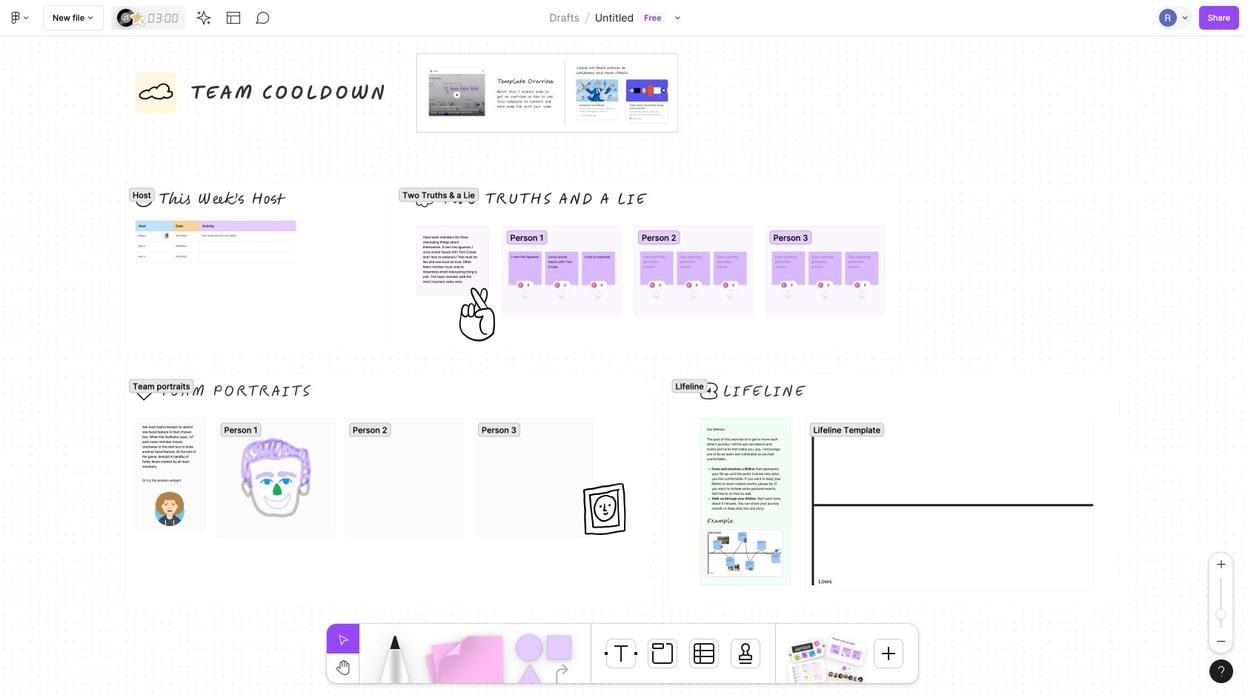 Task type: describe. For each thing, give the bounding box(es) containing it.
main toolbar region
[[0, 0, 1245, 36]]

multiplayer tools image
[[1180, 0, 1192, 36]]

view comments image
[[256, 10, 271, 25]]

help image
[[1218, 666, 1224, 677]]

team charter image
[[787, 659, 827, 687]]



Task type: locate. For each thing, give the bounding box(es) containing it.
File name text field
[[594, 8, 635, 27]]

team cooldown image
[[826, 635, 867, 666]]



Task type: vqa. For each thing, say whether or not it's contained in the screenshot.
search 32 Icon to the left
no



